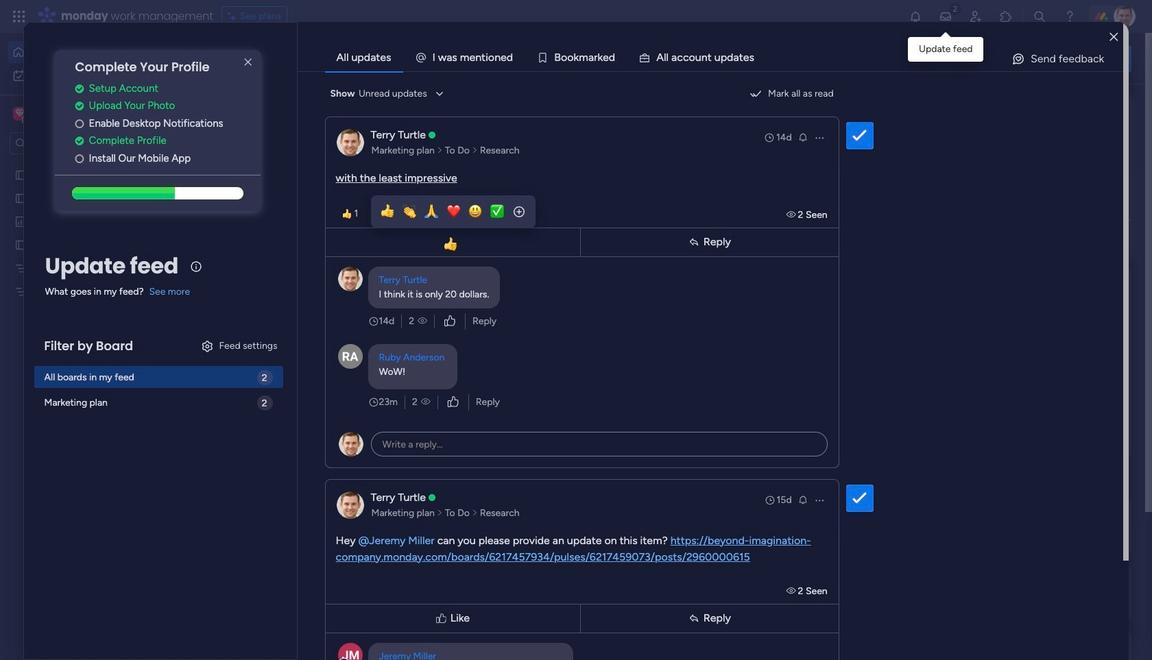 Task type: describe. For each thing, give the bounding box(es) containing it.
1 circle o image from the top
[[75, 119, 84, 129]]

2 check circle image from the top
[[75, 101, 84, 111]]

2 workspace image from the left
[[15, 106, 25, 121]]

1 vertical spatial v2 seen image
[[418, 314, 427, 328]]

1 slider arrow image from the left
[[437, 507, 443, 520]]

2 element
[[350, 516, 367, 533]]

public dashboard image
[[14, 215, 27, 228]]

Search in workspace field
[[29, 135, 115, 151]]

v2 user feedback image
[[937, 51, 947, 66]]

give feedback image
[[1012, 52, 1025, 66]]

2 circle o image from the top
[[75, 153, 84, 164]]

reminder image
[[797, 131, 808, 142]]

invite members image
[[969, 10, 983, 23]]

remove from favorites image
[[407, 419, 420, 432]]

dapulse x slim image
[[240, 54, 256, 71]]

1 slider arrow image from the left
[[437, 144, 443, 157]]

see plans image
[[228, 9, 240, 24]]

reminder image
[[797, 494, 808, 505]]

1 vertical spatial option
[[8, 64, 167, 86]]

1 add to favorites image from the left
[[407, 251, 420, 264]]

search everything image
[[1033, 10, 1047, 23]]

dapulse x slim image
[[1111, 99, 1128, 116]]

contact sales element
[[926, 632, 1132, 661]]

2 horizontal spatial public board image
[[678, 250, 693, 265]]

templates image image
[[938, 276, 1119, 371]]

help center element
[[926, 566, 1132, 621]]

1 check circle image from the top
[[75, 84, 84, 94]]



Task type: locate. For each thing, give the bounding box(es) containing it.
0 horizontal spatial slider arrow image
[[437, 144, 443, 157]]

v2 like image for bottom v2 seen icon
[[448, 395, 459, 410]]

check circle image
[[75, 84, 84, 94], [75, 101, 84, 111], [75, 136, 84, 146]]

check circle image up search in workspace field
[[75, 101, 84, 111]]

monday marketplace image
[[999, 10, 1013, 23]]

check circle image down workspace selection element
[[75, 136, 84, 146]]

close image
[[1110, 32, 1118, 42]]

2 image
[[949, 1, 962, 16]]

add to favorites image
[[407, 251, 420, 264], [631, 251, 645, 264]]

0 vertical spatial public board image
[[14, 168, 27, 181]]

public board image
[[14, 238, 27, 251], [453, 250, 468, 265], [678, 250, 693, 265]]

1 workspace image from the left
[[13, 106, 27, 121]]

1 vertical spatial v2 like image
[[448, 395, 459, 410]]

v2 seen image
[[786, 585, 798, 597]]

2 vertical spatial option
[[0, 162, 175, 165]]

v2 bolt switch image
[[1044, 51, 1052, 66]]

help image
[[1063, 10, 1077, 23]]

v2 like image for v2 seen icon to the middle
[[444, 314, 455, 329]]

update feed image
[[939, 10, 953, 23]]

v2 like image
[[444, 314, 455, 329], [448, 395, 459, 410]]

1 horizontal spatial public board image
[[453, 250, 468, 265]]

select product image
[[12, 10, 26, 23]]

1 horizontal spatial add to favorites image
[[631, 251, 645, 264]]

v2 seen image
[[786, 209, 798, 221], [418, 314, 427, 328], [421, 395, 431, 409]]

workspace selection element
[[13, 106, 115, 123]]

2 public board image from the top
[[14, 191, 27, 204]]

slider arrow image
[[437, 144, 443, 157], [472, 144, 478, 157]]

1 horizontal spatial slider arrow image
[[472, 144, 478, 157]]

close recently visited image
[[212, 112, 228, 128]]

workspace image
[[13, 106, 27, 121], [15, 106, 25, 121]]

tab
[[325, 44, 403, 71]]

check circle image up workspace selection element
[[75, 84, 84, 94]]

1 public board image from the top
[[14, 168, 27, 181]]

option
[[8, 41, 167, 63], [8, 64, 167, 86], [0, 162, 175, 165]]

0 horizontal spatial slider arrow image
[[437, 507, 443, 520]]

circle o image down search in workspace field
[[75, 153, 84, 164]]

2 add to favorites image from the left
[[631, 251, 645, 264]]

tab list
[[325, 44, 1124, 71]]

1 vertical spatial circle o image
[[75, 153, 84, 164]]

list box
[[0, 160, 175, 488]]

quick search results list box
[[212, 128, 893, 478]]

circle o image
[[75, 119, 84, 129], [75, 153, 84, 164]]

terry turtle image
[[1114, 5, 1136, 27]]

0 vertical spatial check circle image
[[75, 84, 84, 94]]

notifications image
[[909, 10, 922, 23]]

0 vertical spatial option
[[8, 41, 167, 63]]

options image
[[814, 132, 825, 143]]

0 vertical spatial circle o image
[[75, 119, 84, 129]]

slider arrow image
[[437, 507, 443, 520], [472, 507, 478, 520]]

circle o image up search in workspace field
[[75, 119, 84, 129]]

2 slider arrow image from the left
[[472, 144, 478, 157]]

0 vertical spatial v2 like image
[[444, 314, 455, 329]]

1 vertical spatial public board image
[[14, 191, 27, 204]]

3 check circle image from the top
[[75, 136, 84, 146]]

2 slider arrow image from the left
[[472, 507, 478, 520]]

0 horizontal spatial public board image
[[14, 238, 27, 251]]

0 horizontal spatial add to favorites image
[[407, 251, 420, 264]]

2 vertical spatial v2 seen image
[[421, 395, 431, 409]]

2 vertical spatial check circle image
[[75, 136, 84, 146]]

public board image
[[14, 168, 27, 181], [14, 191, 27, 204]]

getting started element
[[926, 500, 1132, 555]]

1 horizontal spatial slider arrow image
[[472, 507, 478, 520]]

1 vertical spatial check circle image
[[75, 101, 84, 111]]

0 vertical spatial v2 seen image
[[786, 209, 798, 221]]

options image
[[814, 495, 825, 506]]



Task type: vqa. For each thing, say whether or not it's contained in the screenshot.
Contact Sales element
yes



